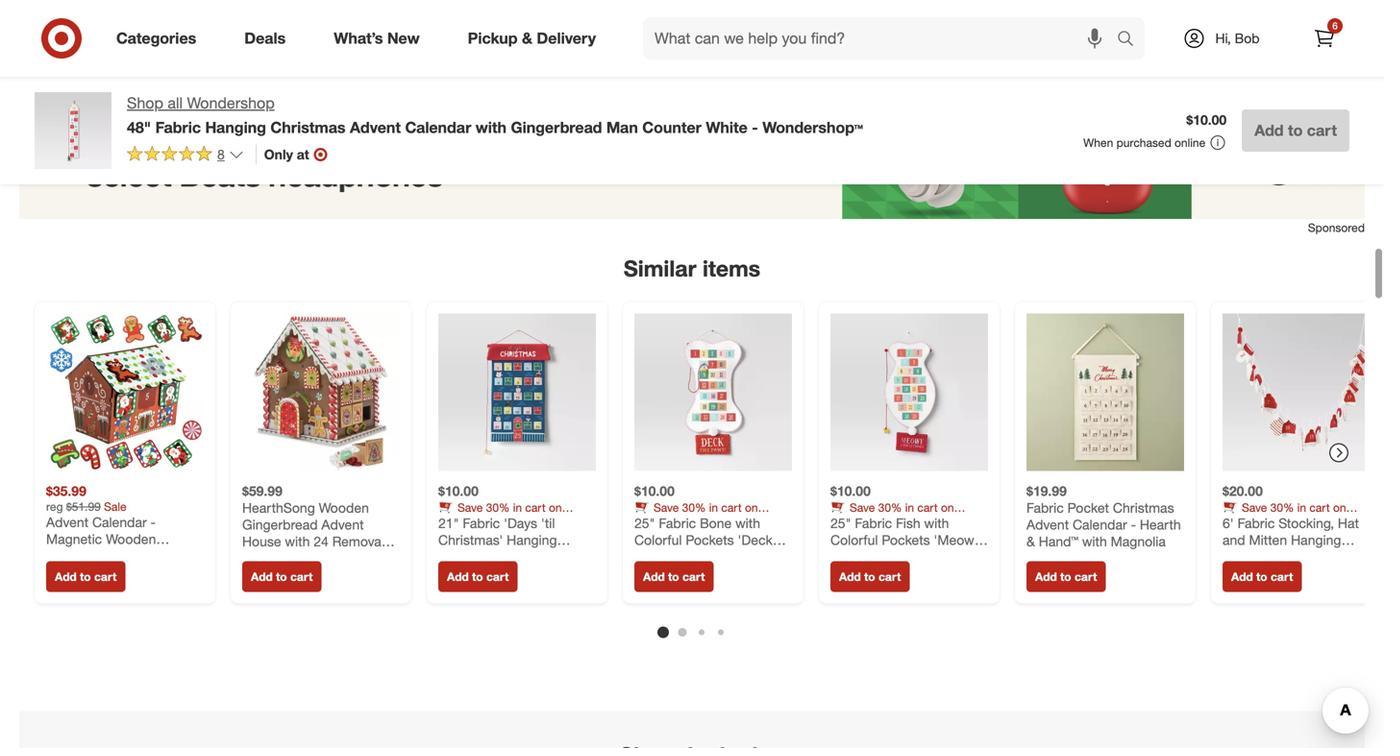 Task type: locate. For each thing, give the bounding box(es) containing it.
similar
[[624, 255, 696, 282]]

in for add to cart button related to 6' fabric stocking, hat and mitten hanging garland christmas advent calendar red/white - wondershop™ image
[[1297, 501, 1306, 515]]

select for 21" fabric 'days 'til christmas' hanging advent calendar blue/red - wondershop™ "image"'s add to cart button
[[438, 515, 469, 530]]

4 in from the left
[[1297, 501, 1306, 515]]

advent calendar - magnetic wooden gingerbread house, 13 pcs image
[[46, 314, 204, 471]]

2 decor from the left
[[709, 515, 739, 530]]

items
[[703, 255, 760, 282]]

0 vertical spatial -
[[752, 118, 758, 137]]

1 horizontal spatial &
[[1027, 533, 1035, 550]]

0 horizontal spatial calendar
[[405, 118, 471, 137]]

1 select from the left
[[438, 515, 469, 530]]

4 save 30% in cart on select holiday decor from the left
[[1223, 501, 1346, 530]]

25" fabric fish with colorful pockets 'meowy christmas' hanging advent calendar white - wondershop™ image
[[831, 314, 988, 471]]

in for 21" fabric 'days 'til christmas' hanging advent calendar blue/red - wondershop™ "image"'s add to cart button
[[513, 501, 522, 515]]

1 vertical spatial gingerbread
[[242, 517, 318, 533]]

- right white
[[752, 118, 758, 137]]

to for 25" fabric fish with colorful pockets 'meowy christmas' hanging advent calendar white - wondershop™ image
[[864, 570, 875, 584]]

new
[[387, 29, 420, 48]]

0 vertical spatial christmas
[[270, 118, 346, 137]]

similar items region
[[19, 107, 1384, 749]]

1 30% from the left
[[486, 501, 510, 515]]

0 horizontal spatial christmas
[[270, 118, 346, 137]]

add for 25" fabric bone with colorful pockets 'deck the paws' hanging christmas advent calendar white - wondershop™ image
[[643, 570, 665, 584]]

advent down $19.99
[[1027, 517, 1069, 533]]

$10.00
[[1186, 112, 1227, 128], [438, 483, 479, 500], [634, 483, 675, 500], [831, 483, 871, 500]]

& right pickup
[[522, 29, 532, 48]]

drawers
[[242, 550, 292, 567]]

categories
[[116, 29, 196, 48]]

in for add to cart button corresponding to 25" fabric fish with colorful pockets 'meowy christmas' hanging advent calendar white - wondershop™ image
[[905, 501, 914, 515]]

save 30% in cart on select holiday decor
[[438, 501, 562, 530], [634, 501, 758, 530], [831, 501, 954, 530], [1223, 501, 1346, 530]]

holiday for add to cart button associated with 25" fabric bone with colorful pockets 'deck the paws' hanging christmas advent calendar white - wondershop™ image
[[669, 515, 705, 530]]

decor
[[512, 515, 542, 530], [709, 515, 739, 530], [905, 515, 935, 530], [1297, 515, 1327, 530]]

1 save 30% in cart on select holiday decor from the left
[[438, 501, 562, 530]]

save
[[458, 501, 483, 515], [654, 501, 679, 515], [850, 501, 875, 515], [1242, 501, 1267, 515]]

fabric down all
[[155, 118, 201, 137]]

4 decor from the left
[[1297, 515, 1327, 530]]

hearth
[[1140, 517, 1181, 533]]

advent
[[350, 118, 401, 137], [321, 517, 364, 533], [1027, 517, 1069, 533]]

fabric pocket christmas advent calendar - hearth & hand™ with magnolia image
[[1027, 314, 1184, 471]]

gingerbread left man
[[511, 118, 602, 137]]

$35.99 reg $51.99 sale
[[46, 483, 126, 514]]

30%
[[486, 501, 510, 515], [682, 501, 706, 515], [878, 501, 902, 515], [1270, 501, 1294, 515]]

0 vertical spatial calendar
[[405, 118, 471, 137]]

in for add to cart button associated with 25" fabric bone with colorful pockets 'deck the paws' hanging christmas advent calendar white - wondershop™ image
[[709, 501, 718, 515]]

add to cart
[[1255, 121, 1337, 140], [55, 570, 117, 584], [251, 570, 313, 584], [447, 570, 509, 584], [643, 570, 705, 584], [839, 570, 901, 584], [1035, 570, 1097, 584], [1231, 570, 1293, 584]]

0 horizontal spatial with
[[285, 533, 310, 550]]

with left 24
[[285, 533, 310, 550]]

0 horizontal spatial -
[[752, 118, 758, 137]]

0 horizontal spatial &
[[522, 29, 532, 48]]

christmas
[[270, 118, 346, 137], [1113, 500, 1174, 517]]

add to cart button for 6' fabric stocking, hat and mitten hanging garland christmas advent calendar red/white - wondershop™ image
[[1223, 562, 1302, 593]]

0 horizontal spatial gingerbread
[[242, 517, 318, 533]]

4 30% from the left
[[1270, 501, 1294, 515]]

calendar left hearth
[[1073, 517, 1127, 533]]

christmas up the at
[[270, 118, 346, 137]]

holiday
[[472, 515, 509, 530], [669, 515, 705, 530], [865, 515, 901, 530], [1257, 515, 1294, 530]]

6
[[1332, 20, 1338, 32]]

fabric up hand™ at the bottom of the page
[[1027, 500, 1064, 517]]

$19.99
[[1027, 483, 1067, 500]]

3 30% from the left
[[878, 501, 902, 515]]

advent inside $59.99 hearthsong wooden gingerbread advent house with 24 removable drawers
[[321, 517, 364, 533]]

what's
[[334, 29, 383, 48]]

1 save from the left
[[458, 501, 483, 515]]

with down pocket on the bottom
[[1082, 533, 1107, 550]]

2 select from the left
[[634, 515, 665, 530]]

delivery
[[537, 29, 596, 48]]

add to cart for 'advent calendar - magnetic wooden gingerbread house, 13 pcs' image
[[55, 570, 117, 584]]

1 vertical spatial christmas
[[1113, 500, 1174, 517]]

fabric
[[155, 118, 201, 137], [1027, 500, 1064, 517]]

4 select from the left
[[1223, 515, 1254, 530]]

hi,
[[1215, 30, 1231, 47]]

add to cart button for 'advent calendar - magnetic wooden gingerbread house, 13 pcs' image
[[46, 562, 125, 593]]

add for 25" fabric fish with colorful pockets 'meowy christmas' hanging advent calendar white - wondershop™ image
[[839, 570, 861, 584]]

purchased
[[1117, 136, 1171, 150]]

add to cart button
[[1242, 110, 1350, 152], [46, 562, 125, 593], [242, 562, 321, 593], [438, 562, 517, 593], [634, 562, 714, 593], [831, 562, 910, 593], [1027, 562, 1106, 593], [1223, 562, 1302, 593]]

to
[[1288, 121, 1303, 140], [80, 570, 91, 584], [276, 570, 287, 584], [472, 570, 483, 584], [668, 570, 679, 584], [864, 570, 875, 584], [1060, 570, 1071, 584], [1256, 570, 1268, 584]]

wooden
[[319, 500, 369, 517]]

1 horizontal spatial with
[[476, 118, 507, 137]]

30% for add to cart button related to 6' fabric stocking, hat and mitten hanging garland christmas advent calendar red/white - wondershop™ image
[[1270, 501, 1294, 515]]

8
[[217, 146, 225, 163]]

christmas up magnolia
[[1113, 500, 1174, 517]]

$19.99 fabric pocket christmas advent calendar - hearth & hand™ with magnolia
[[1027, 483, 1181, 550]]

advent inside $19.99 fabric pocket christmas advent calendar - hearth & hand™ with magnolia
[[1027, 517, 1069, 533]]

advent down what's new "link"
[[350, 118, 401, 137]]

hanging
[[205, 118, 266, 137]]

1 horizontal spatial christmas
[[1113, 500, 1174, 517]]

to for 25" fabric bone with colorful pockets 'deck the paws' hanging christmas advent calendar white - wondershop™ image
[[668, 570, 679, 584]]

search
[[1108, 31, 1155, 50]]

advent right hearthsong on the left bottom
[[321, 517, 364, 533]]

bob
[[1235, 30, 1260, 47]]

1 horizontal spatial calendar
[[1073, 517, 1127, 533]]

1 holiday from the left
[[472, 515, 509, 530]]

hi, bob
[[1215, 30, 1260, 47]]

deals
[[244, 29, 286, 48]]

30% for add to cart button associated with 25" fabric bone with colorful pockets 'deck the paws' hanging christmas advent calendar white - wondershop™ image
[[682, 501, 706, 515]]

2 save 30% in cart on select holiday decor from the left
[[634, 501, 758, 530]]

save for 6' fabric stocking, hat and mitten hanging garland christmas advent calendar red/white - wondershop™ image
[[1242, 501, 1267, 515]]

cart
[[1307, 121, 1337, 140], [525, 501, 546, 515], [721, 501, 742, 515], [917, 501, 938, 515], [1310, 501, 1330, 515], [94, 570, 117, 584], [290, 570, 313, 584], [486, 570, 509, 584], [682, 570, 705, 584], [879, 570, 901, 584], [1075, 570, 1097, 584], [1271, 570, 1293, 584]]

2 in from the left
[[709, 501, 718, 515]]

removable
[[332, 533, 400, 550]]

1 horizontal spatial fabric
[[1027, 500, 1064, 517]]

add
[[1255, 121, 1284, 140], [55, 570, 77, 584], [251, 570, 273, 584], [447, 570, 469, 584], [643, 570, 665, 584], [839, 570, 861, 584], [1035, 570, 1057, 584], [1231, 570, 1253, 584]]

gingerbread inside $59.99 hearthsong wooden gingerbread advent house with 24 removable drawers
[[242, 517, 318, 533]]

1 vertical spatial calendar
[[1073, 517, 1127, 533]]

0 vertical spatial &
[[522, 29, 532, 48]]

0 vertical spatial fabric
[[155, 118, 201, 137]]

fabric inside $19.99 fabric pocket christmas advent calendar - hearth & hand™ with magnolia
[[1027, 500, 1064, 517]]

3 select from the left
[[831, 515, 861, 530]]

gingerbread up drawers
[[242, 517, 318, 533]]

&
[[522, 29, 532, 48], [1027, 533, 1035, 550]]

2 save from the left
[[654, 501, 679, 515]]

add to cart button for 25" fabric bone with colorful pockets 'deck the paws' hanging christmas advent calendar white - wondershop™ image
[[634, 562, 714, 593]]

1 horizontal spatial -
[[1131, 517, 1136, 533]]

- left hearth
[[1131, 517, 1136, 533]]

$10.00 for 25" fabric bone with colorful pockets 'deck the paws' hanging christmas advent calendar white - wondershop™ image
[[634, 483, 675, 500]]

3 save 30% in cart on select holiday decor from the left
[[831, 501, 954, 530]]

man
[[606, 118, 638, 137]]

similar items
[[624, 255, 760, 282]]

30% for 21" fabric 'days 'til christmas' hanging advent calendar blue/red - wondershop™ "image"'s add to cart button
[[486, 501, 510, 515]]

1 horizontal spatial gingerbread
[[511, 118, 602, 137]]

on
[[549, 501, 562, 515], [745, 501, 758, 515], [941, 501, 954, 515], [1333, 501, 1346, 515]]

3 on from the left
[[941, 501, 954, 515]]

holiday for add to cart button related to 6' fabric stocking, hat and mitten hanging garland christmas advent calendar red/white - wondershop™ image
[[1257, 515, 1294, 530]]

4 save from the left
[[1242, 501, 1267, 515]]

categories link
[[100, 17, 220, 60]]

1 vertical spatial fabric
[[1027, 500, 1064, 517]]

4 holiday from the left
[[1257, 515, 1294, 530]]

3 save from the left
[[850, 501, 875, 515]]

& left hand™ at the bottom of the page
[[1027, 533, 1035, 550]]

in
[[513, 501, 522, 515], [709, 501, 718, 515], [905, 501, 914, 515], [1297, 501, 1306, 515]]

to for fabric pocket christmas advent calendar - hearth & hand™ with magnolia image
[[1060, 570, 1071, 584]]

2 30% from the left
[[682, 501, 706, 515]]

add to cart button for fabric pocket christmas advent calendar - hearth & hand™ with magnolia image
[[1027, 562, 1106, 593]]

gingerbread
[[511, 118, 602, 137], [242, 517, 318, 533]]

image of 48" fabric hanging christmas advent calendar with gingerbread man counter white - wondershop™ image
[[35, 92, 112, 169]]

calendar down new
[[405, 118, 471, 137]]

add to cart for 21" fabric 'days 'til christmas' hanging advent calendar blue/red - wondershop™ "image"
[[447, 570, 509, 584]]

3 decor from the left
[[905, 515, 935, 530]]

2 horizontal spatial with
[[1082, 533, 1107, 550]]

1 in from the left
[[513, 501, 522, 515]]

2 holiday from the left
[[669, 515, 705, 530]]

add to cart for hearthsong wooden gingerbread advent house with 24 removable drawers image
[[251, 570, 313, 584]]

4 on from the left
[[1333, 501, 1346, 515]]

save for 25" fabric fish with colorful pockets 'meowy christmas' hanging advent calendar white - wondershop™ image
[[850, 501, 875, 515]]

3 in from the left
[[905, 501, 914, 515]]

with
[[476, 118, 507, 137], [285, 533, 310, 550], [1082, 533, 1107, 550]]

save 30% in cart on select holiday decor for add to cart button corresponding to 25" fabric fish with colorful pockets 'meowy christmas' hanging advent calendar white - wondershop™ image
[[831, 501, 954, 530]]

1 vertical spatial -
[[1131, 517, 1136, 533]]

1 decor from the left
[[512, 515, 542, 530]]

25" fabric bone with colorful pockets 'deck the paws' hanging christmas advent calendar white - wondershop™ image
[[634, 314, 792, 471]]

3 holiday from the left
[[865, 515, 901, 530]]

what's new
[[334, 29, 420, 48]]

1 on from the left
[[549, 501, 562, 515]]

2 on from the left
[[745, 501, 758, 515]]

christmas inside the shop all wondershop 48" fabric hanging christmas advent calendar with gingerbread man counter white - wondershop™
[[270, 118, 346, 137]]

calendar
[[405, 118, 471, 137], [1073, 517, 1127, 533]]

-
[[752, 118, 758, 137], [1131, 517, 1136, 533]]

with down pickup
[[476, 118, 507, 137]]

48"
[[127, 118, 151, 137]]

on for 21" fabric 'days 'til christmas' hanging advent calendar blue/red - wondershop™ "image"
[[549, 501, 562, 515]]

select for add to cart button corresponding to 25" fabric fish with colorful pockets 'meowy christmas' hanging advent calendar white - wondershop™ image
[[831, 515, 861, 530]]

only at
[[264, 146, 309, 163]]

0 horizontal spatial fabric
[[155, 118, 201, 137]]

0 vertical spatial gingerbread
[[511, 118, 602, 137]]

to for 21" fabric 'days 'til christmas' hanging advent calendar blue/red - wondershop™ "image"
[[472, 570, 483, 584]]

select
[[438, 515, 469, 530], [634, 515, 665, 530], [831, 515, 861, 530], [1223, 515, 1254, 530]]

add to cart button for hearthsong wooden gingerbread advent house with 24 removable drawers image
[[242, 562, 321, 593]]

counter
[[642, 118, 702, 137]]

calendar inside the shop all wondershop 48" fabric hanging christmas advent calendar with gingerbread man counter white - wondershop™
[[405, 118, 471, 137]]

1 vertical spatial &
[[1027, 533, 1035, 550]]



Task type: describe. For each thing, give the bounding box(es) containing it.
decor for add to cart button corresponding to 25" fabric fish with colorful pockets 'meowy christmas' hanging advent calendar white - wondershop™ image
[[905, 515, 935, 530]]

$10.00 for 25" fabric fish with colorful pockets 'meowy christmas' hanging advent calendar white - wondershop™ image
[[831, 483, 871, 500]]

add to cart button for 21" fabric 'days 'til christmas' hanging advent calendar blue/red - wondershop™ "image"
[[438, 562, 517, 593]]

holiday for add to cart button corresponding to 25" fabric fish with colorful pockets 'meowy christmas' hanging advent calendar white - wondershop™ image
[[865, 515, 901, 530]]

house
[[242, 533, 281, 550]]

online
[[1175, 136, 1206, 150]]

6' fabric stocking, hat and mitten hanging garland christmas advent calendar red/white - wondershop™ image
[[1223, 314, 1380, 471]]

with inside the shop all wondershop 48" fabric hanging christmas advent calendar with gingerbread man counter white - wondershop™
[[476, 118, 507, 137]]

magnolia
[[1111, 533, 1166, 550]]

add for 'advent calendar - magnetic wooden gingerbread house, 13 pcs' image
[[55, 570, 77, 584]]

christmas inside $19.99 fabric pocket christmas advent calendar - hearth & hand™ with magnolia
[[1113, 500, 1174, 517]]

pocket
[[1068, 500, 1109, 517]]

all
[[168, 94, 183, 112]]

hand™
[[1039, 533, 1078, 550]]

search button
[[1108, 17, 1155, 63]]

advent for $59.99 hearthsong wooden gingerbread advent house with 24 removable drawers
[[321, 517, 364, 533]]

save 30% in cart on select holiday decor for 21" fabric 'days 'til christmas' hanging advent calendar blue/red - wondershop™ "image"'s add to cart button
[[438, 501, 562, 530]]

8 link
[[127, 145, 244, 167]]

calendar inside $19.99 fabric pocket christmas advent calendar - hearth & hand™ with magnolia
[[1073, 517, 1127, 533]]

$10.00 for 21" fabric 'days 'til christmas' hanging advent calendar blue/red - wondershop™ "image"
[[438, 483, 479, 500]]

to for 6' fabric stocking, hat and mitten hanging garland christmas advent calendar red/white - wondershop™ image
[[1256, 570, 1268, 584]]

add for 21" fabric 'days 'til christmas' hanging advent calendar blue/red - wondershop™ "image"
[[447, 570, 469, 584]]

advent inside the shop all wondershop 48" fabric hanging christmas advent calendar with gingerbread man counter white - wondershop™
[[350, 118, 401, 137]]

30% for add to cart button corresponding to 25" fabric fish with colorful pockets 'meowy christmas' hanging advent calendar white - wondershop™ image
[[878, 501, 902, 515]]

decor for add to cart button related to 6' fabric stocking, hat and mitten hanging garland christmas advent calendar red/white - wondershop™ image
[[1297, 515, 1327, 530]]

what's new link
[[317, 17, 444, 60]]

save for 25" fabric bone with colorful pockets 'deck the paws' hanging christmas advent calendar white - wondershop™ image
[[654, 501, 679, 515]]

with inside $59.99 hearthsong wooden gingerbread advent house with 24 removable drawers
[[285, 533, 310, 550]]

on for 6' fabric stocking, hat and mitten hanging garland christmas advent calendar red/white - wondershop™ image
[[1333, 501, 1346, 515]]

hearthsong
[[242, 500, 315, 517]]

holiday for 21" fabric 'days 'til christmas' hanging advent calendar blue/red - wondershop™ "image"'s add to cart button
[[472, 515, 509, 530]]

add for 6' fabric stocking, hat and mitten hanging garland christmas advent calendar red/white - wondershop™ image
[[1231, 570, 1253, 584]]

decor for add to cart button associated with 25" fabric bone with colorful pockets 'deck the paws' hanging christmas advent calendar white - wondershop™ image
[[709, 515, 739, 530]]

advertisement region
[[19, 107, 1365, 220]]

wondershop
[[187, 94, 275, 112]]

select for add to cart button related to 6' fabric stocking, hat and mitten hanging garland christmas advent calendar red/white - wondershop™ image
[[1223, 515, 1254, 530]]

$59.99 hearthsong wooden gingerbread advent house with 24 removable drawers
[[242, 483, 400, 567]]

advent for $19.99 fabric pocket christmas advent calendar - hearth & hand™ with magnolia
[[1027, 517, 1069, 533]]

save 30% in cart on select holiday decor for add to cart button related to 6' fabric stocking, hat and mitten hanging garland christmas advent calendar red/white - wondershop™ image
[[1223, 501, 1346, 530]]

add to cart button for 25" fabric fish with colorful pockets 'meowy christmas' hanging advent calendar white - wondershop™ image
[[831, 562, 910, 593]]

save for 21" fabric 'days 'til christmas' hanging advent calendar blue/red - wondershop™ "image"
[[458, 501, 483, 515]]

21" fabric 'days 'til christmas' hanging advent calendar blue/red - wondershop™ image
[[438, 314, 596, 471]]

$51.99
[[66, 500, 101, 514]]

when purchased online
[[1083, 136, 1206, 150]]

$20.00
[[1223, 483, 1263, 500]]

at
[[297, 146, 309, 163]]

pickup
[[468, 29, 518, 48]]

gingerbread inside the shop all wondershop 48" fabric hanging christmas advent calendar with gingerbread man counter white - wondershop™
[[511, 118, 602, 137]]

add to cart for 25" fabric fish with colorful pockets 'meowy christmas' hanging advent calendar white - wondershop™ image
[[839, 570, 901, 584]]

decor for 21" fabric 'days 'til christmas' hanging advent calendar blue/red - wondershop™ "image"'s add to cart button
[[512, 515, 542, 530]]

add to cart for 6' fabric stocking, hat and mitten hanging garland christmas advent calendar red/white - wondershop™ image
[[1231, 570, 1293, 584]]

fabric inside the shop all wondershop 48" fabric hanging christmas advent calendar with gingerbread man counter white - wondershop™
[[155, 118, 201, 137]]

sale
[[104, 500, 126, 514]]

6 link
[[1303, 17, 1346, 60]]

- inside $19.99 fabric pocket christmas advent calendar - hearth & hand™ with magnolia
[[1131, 517, 1136, 533]]

save 30% in cart on select holiday decor for add to cart button associated with 25" fabric bone with colorful pockets 'deck the paws' hanging christmas advent calendar white - wondershop™ image
[[634, 501, 758, 530]]

$35.99
[[46, 483, 86, 500]]

when
[[1083, 136, 1113, 150]]

pickup & delivery
[[468, 29, 596, 48]]

reg
[[46, 500, 63, 514]]

to for hearthsong wooden gingerbread advent house with 24 removable drawers image
[[276, 570, 287, 584]]

on for 25" fabric fish with colorful pockets 'meowy christmas' hanging advent calendar white - wondershop™ image
[[941, 501, 954, 515]]

with inside $19.99 fabric pocket christmas advent calendar - hearth & hand™ with magnolia
[[1082, 533, 1107, 550]]

add for hearthsong wooden gingerbread advent house with 24 removable drawers image
[[251, 570, 273, 584]]

only
[[264, 146, 293, 163]]

white
[[706, 118, 748, 137]]

24
[[314, 533, 329, 550]]

select for add to cart button associated with 25" fabric bone with colorful pockets 'deck the paws' hanging christmas advent calendar white - wondershop™ image
[[634, 515, 665, 530]]

pickup & delivery link
[[451, 17, 620, 60]]

add for fabric pocket christmas advent calendar - hearth & hand™ with magnolia image
[[1035, 570, 1057, 584]]

to for 'advent calendar - magnetic wooden gingerbread house, 13 pcs' image
[[80, 570, 91, 584]]

deals link
[[228, 17, 310, 60]]

shop
[[127, 94, 163, 112]]

& inside $19.99 fabric pocket christmas advent calendar - hearth & hand™ with magnolia
[[1027, 533, 1035, 550]]

wondershop™
[[762, 118, 863, 137]]

add to cart for 25" fabric bone with colorful pockets 'deck the paws' hanging christmas advent calendar white - wondershop™ image
[[643, 570, 705, 584]]

on for 25" fabric bone with colorful pockets 'deck the paws' hanging christmas advent calendar white - wondershop™ image
[[745, 501, 758, 515]]

add to cart for fabric pocket christmas advent calendar - hearth & hand™ with magnolia image
[[1035, 570, 1097, 584]]

What can we help you find? suggestions appear below search field
[[643, 17, 1122, 60]]

sponsored
[[1308, 221, 1365, 235]]

$59.99
[[242, 483, 282, 500]]

shop all wondershop 48" fabric hanging christmas advent calendar with gingerbread man counter white - wondershop™
[[127, 94, 863, 137]]

- inside the shop all wondershop 48" fabric hanging christmas advent calendar with gingerbread man counter white - wondershop™
[[752, 118, 758, 137]]

hearthsong wooden gingerbread advent house with 24 removable drawers image
[[242, 314, 400, 471]]



Task type: vqa. For each thing, say whether or not it's contained in the screenshot.
Paw
no



